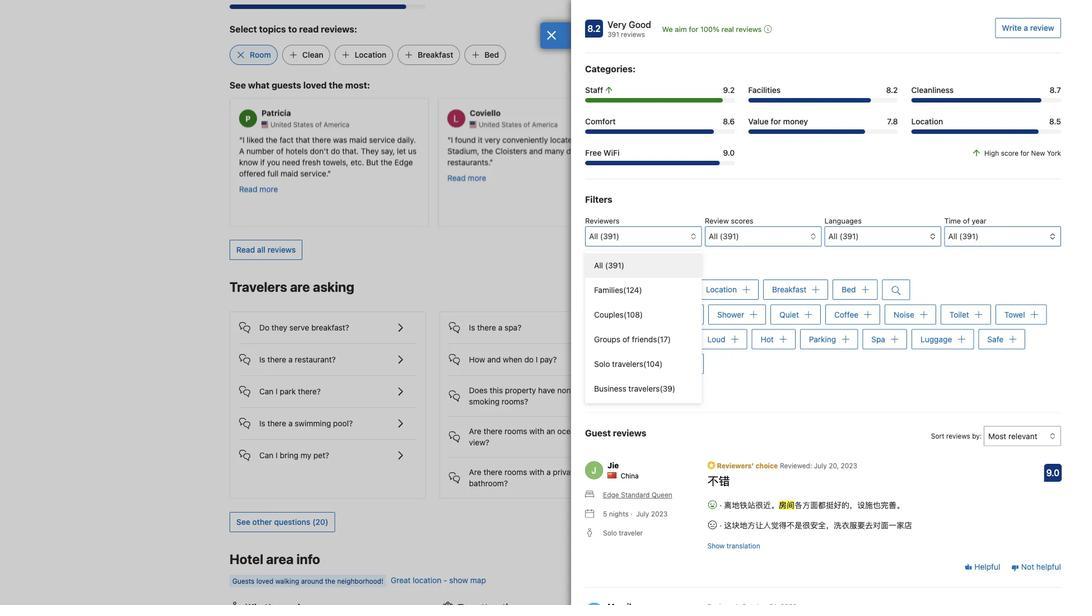 Task type: describe. For each thing, give the bounding box(es) containing it.
read
[[299, 24, 319, 34]]

guest reviews
[[585, 427, 647, 438]]

do inside button
[[525, 355, 534, 364]]

america for there
[[324, 120, 350, 128]]

towels,
[[323, 157, 349, 166]]

all (391) for reviewers
[[589, 232, 620, 241]]

liked inside " i liked the fact that there was maid service daily. a number of hotels don't do that.  they say, let us know if you need fresh towels, etc.  but the edge offered full maid service.
[[247, 135, 264, 144]]

the
[[757, 135, 771, 144]]

2 was from the left
[[700, 135, 714, 144]]

(391) for review scores
[[720, 232, 739, 241]]

dinner
[[659, 359, 682, 368]]

for left new
[[1021, 149, 1030, 157]]

it inside " i found it very conveniently located to yankee stadium, the cloisters and many delicious restaurants.
[[478, 135, 483, 144]]

all (391) for languages
[[829, 232, 859, 241]]

· 这块地方让人觉得不是很安全，洗衣服要去对面一家店
[[718, 521, 913, 530]]

couples
[[594, 310, 624, 319]]

most:
[[345, 80, 370, 90]]

free
[[585, 148, 602, 157]]

hotel
[[781, 179, 799, 189]]

the down say,
[[381, 157, 393, 166]]

value for money 7.8 meter
[[749, 129, 898, 134]]

a inside write a review button
[[1024, 23, 1029, 32]]

list of reviews region
[[579, 446, 1068, 605]]

1 horizontal spatial breakfast
[[773, 285, 807, 294]]

new
[[1032, 149, 1046, 157]]

still
[[714, 369, 734, 382]]

yankee
[[589, 135, 615, 144]]

that.
[[342, 146, 359, 155]]

staff 9.2 meter
[[585, 98, 735, 103]]

towel
[[1005, 310, 1026, 319]]

review
[[1031, 23, 1055, 32]]

bus
[[659, 334, 673, 344]]

helpful,
[[656, 157, 683, 166]]

a inside ask a question button
[[736, 402, 741, 412]]

1 horizontal spatial it
[[675, 168, 680, 178]]

select for select a topic to search reviews:
[[585, 261, 607, 269]]

helpful button
[[965, 561, 1001, 573]]

a inside the is there a spa? button
[[498, 323, 503, 332]]

can for can i bring my pet?
[[259, 451, 274, 460]]

all (391) button for time of year
[[945, 226, 1062, 246]]

high score for new york
[[985, 149, 1062, 157]]

with for a
[[530, 467, 545, 477]]

ocean
[[558, 427, 580, 436]]

i inside " everything was wonderful. the staff was amazing. luis, dominic and eric were very helpful, professional and very informative. we liked it so much we reserved it for thanksgiving weekend. i would recommend this hotel to anyone. loved it.
[[693, 179, 695, 189]]

couples (108)
[[594, 310, 643, 319]]

all (391) for time of year
[[949, 232, 979, 241]]

see for see other questions (20)
[[236, 517, 250, 527]]

america for located
[[532, 120, 558, 128]]

rooms for view?
[[505, 427, 527, 436]]

can i park there?
[[259, 387, 321, 396]]

close image
[[547, 31, 557, 40]]

states for conveniently
[[502, 120, 522, 128]]

hotel area info
[[230, 551, 320, 567]]

see for see what guests loved the most:
[[230, 80, 246, 90]]

0 vertical spatial maid
[[350, 135, 367, 144]]

show translation
[[708, 542, 761, 550]]

travelers for (39)
[[629, 384, 660, 393]]

2 horizontal spatial location
[[912, 117, 944, 126]]

read inside button
[[236, 245, 255, 254]]

and up reserved
[[731, 157, 745, 166]]

of up wonderful.
[[732, 120, 739, 128]]

are there rooms with an ocean view? button
[[449, 417, 627, 448]]

there for is there a spa?
[[477, 323, 496, 332]]

8.2 inside scored 8.2 "element"
[[588, 23, 601, 34]]

0 vertical spatial location
[[355, 50, 387, 59]]

loved
[[686, 191, 708, 200]]

recommend
[[720, 179, 764, 189]]

all for time of year
[[949, 232, 958, 241]]

i for can i park there?
[[276, 387, 278, 396]]

question
[[743, 402, 775, 412]]

see other questions (20)
[[236, 517, 328, 527]]

0 horizontal spatial breakfast
[[418, 50, 453, 59]]

" i liked the fact that there was maid service daily. a number of hotels don't do that.  they say, let us know if you need fresh towels, etc.  but the edge offered full maid service.
[[239, 135, 417, 178]]

1 vertical spatial 2023
[[651, 510, 668, 518]]

select topics to read reviews:
[[230, 24, 357, 34]]

reviewers'
[[717, 462, 754, 469]]

show translation link
[[708, 541, 761, 551]]

loved
[[303, 80, 327, 90]]

离地铁站很近。
[[724, 500, 779, 510]]

all for review scores
[[709, 232, 718, 241]]

thanksgiving
[[780, 168, 828, 178]]

i inside how and when do i pay? button
[[536, 355, 538, 364]]

0 vertical spatial room
[[250, 50, 271, 59]]

see other questions (20) button
[[230, 512, 335, 532]]

are
[[290, 279, 310, 295]]

travelers
[[230, 279, 287, 295]]

swimming
[[295, 419, 331, 428]]

can i bring my pet?
[[259, 451, 329, 460]]

united states of america image for patricia
[[262, 121, 268, 128]]

value
[[749, 117, 769, 126]]

it.
[[710, 191, 716, 200]]

number
[[247, 146, 274, 155]]

there for are there rooms with a private bathroom?
[[484, 467, 503, 477]]

liked inside " everything was wonderful. the staff was amazing. luis, dominic and eric were very helpful, professional and very informative. we liked it so much we reserved it for thanksgiving weekend. i would recommend this hotel to anyone. loved it.
[[656, 168, 673, 178]]

to right topic
[[634, 261, 641, 269]]

hotel
[[230, 551, 263, 567]]

5
[[603, 510, 608, 518]]

groups
[[594, 335, 621, 344]]

for inside 'button'
[[689, 25, 699, 33]]

see for see availability
[[784, 283, 798, 292]]

united states of america image for coviello
[[470, 121, 477, 128]]

fact
[[280, 135, 294, 144]]

scored 8.2 element
[[585, 20, 603, 38]]

0 horizontal spatial bed
[[485, 50, 499, 59]]

solo traveler
[[603, 529, 643, 537]]

ask a question button
[[714, 397, 782, 417]]

can i bring my pet? button
[[239, 440, 417, 462]]

i for " i liked the fact that there was maid service daily. a number of hotels don't do that.  they say, let us know if you need fresh towels, etc.  but the edge offered full maid service.
[[243, 135, 245, 144]]

can i park there? button
[[239, 376, 417, 398]]

is there a restaurant?
[[259, 355, 336, 364]]

is for is there a restaurant?
[[259, 355, 265, 364]]

staff
[[773, 135, 789, 144]]

of up 'don't'
[[315, 120, 322, 128]]

1 horizontal spatial 2023
[[841, 462, 858, 469]]

travelers for (104)
[[612, 359, 644, 369]]

and inside " i found it very conveniently located to yankee stadium, the cloisters and many delicious restaurants.
[[529, 146, 543, 155]]

time of year
[[945, 217, 987, 225]]

all left topic
[[594, 261, 603, 270]]

show for show translation
[[708, 542, 725, 550]]

0 horizontal spatial maid
[[281, 168, 298, 178]]

not helpful button
[[1012, 561, 1062, 573]]

all (391) button for review scores
[[705, 226, 822, 246]]

0 vertical spatial july
[[814, 462, 827, 469]]

this inside does this property have non- smoking rooms?
[[490, 386, 503, 395]]

1 vertical spatial very
[[792, 146, 808, 155]]

not
[[1022, 562, 1035, 572]]

and left eric
[[741, 146, 755, 155]]

read for " i found it very conveniently located to yankee stadium, the cloisters and many delicious restaurants.
[[448, 173, 466, 182]]

ask
[[721, 402, 734, 412]]

reviews inside very good 391 reviews
[[621, 30, 645, 38]]

reviews right guest
[[613, 427, 647, 438]]

the left fact
[[266, 135, 278, 144]]

translation
[[727, 542, 761, 550]]

have
[[538, 386, 555, 395]]

united states of america image
[[678, 121, 685, 128]]

eric
[[757, 146, 771, 155]]

read more button for i found it very conveniently located to yankee stadium, the cloisters and many delicious restaurants.
[[448, 172, 487, 183]]

topic
[[615, 261, 632, 269]]

hotels
[[286, 146, 308, 155]]

facilities
[[749, 85, 781, 95]]

money
[[784, 117, 808, 126]]

· 离地铁站很近。 房间 各方面都挺好的，设施也完善。
[[718, 500, 905, 510]]

(104)
[[644, 359, 663, 369]]

· for · 离地铁站很近。 房间 各方面都挺好的，设施也完善。
[[720, 500, 722, 510]]

a inside is there a swimming pool? button
[[289, 419, 293, 428]]

1 horizontal spatial bed
[[842, 285, 856, 294]]

we
[[715, 168, 725, 178]]

9.2
[[723, 85, 735, 95]]

(124)
[[624, 285, 642, 295]]

not helpful
[[1020, 562, 1062, 572]]

is for is there a spa?
[[469, 323, 475, 332]]

spa?
[[505, 323, 522, 332]]

to left read
[[288, 24, 297, 34]]

a inside is there a restaurant? "button"
[[289, 355, 293, 364]]

location 8.5 meter
[[912, 129, 1062, 134]]

window
[[594, 359, 623, 368]]

reviewers
[[585, 217, 620, 225]]

filter reviews region
[[585, 193, 1062, 403]]

1 vertical spatial room
[[594, 285, 615, 294]]

a left topic
[[609, 261, 613, 269]]

choice
[[756, 462, 778, 469]]

there for is there a swimming pool?
[[268, 419, 286, 428]]

1 vertical spatial ·
[[631, 510, 633, 518]]

sort reviews by:
[[932, 432, 982, 440]]

3 united from the left
[[687, 120, 708, 128]]

states for that
[[293, 120, 314, 128]]

was inside " i liked the fact that there was maid service daily. a number of hotels don't do that.  they say, let us know if you need fresh towels, etc.  but the edge offered full maid service.
[[333, 135, 347, 144]]

view?
[[469, 438, 490, 447]]

· for · 这块地方让人觉得不是很安全，洗衣服要去对面一家店
[[720, 521, 722, 530]]

an
[[547, 427, 556, 436]]

how and when do i pay? button
[[449, 344, 627, 366]]

see availability button
[[777, 278, 846, 298]]

scores
[[731, 217, 754, 225]]

all for languages
[[829, 232, 838, 241]]

we inside we aim for 100% real reviews 'button'
[[662, 25, 673, 33]]

read all reviews button
[[230, 240, 303, 260]]

9.0 inside 'element'
[[1047, 467, 1060, 478]]

all for reviewers
[[589, 232, 598, 241]]

cleanliness 8.7 meter
[[912, 98, 1062, 103]]

0 horizontal spatial july
[[637, 510, 649, 518]]



Task type: locate. For each thing, give the bounding box(es) containing it.
toilet
[[950, 310, 970, 319]]

show inside show translation link
[[708, 542, 725, 550]]

3 all (391) button from the left
[[945, 226, 1062, 246]]

dominic
[[710, 146, 739, 155]]

all (391) down time of year
[[949, 232, 979, 241]]

a left restaurant?
[[289, 355, 293, 364]]

all down the time on the right of page
[[949, 232, 958, 241]]

1 vertical spatial read
[[239, 184, 258, 193]]

solo for solo travelers (104)
[[594, 359, 610, 369]]

united states of america for that
[[271, 120, 350, 128]]

more
[[468, 173, 487, 182], [260, 184, 278, 193]]

solo inside filter reviews region
[[594, 359, 610, 369]]

pet?
[[314, 451, 329, 460]]

i left pay?
[[536, 355, 538, 364]]

2 horizontal spatial united
[[687, 120, 708, 128]]

i for can i bring my pet?
[[276, 451, 278, 460]]

reviews left by:
[[947, 432, 971, 440]]

0 vertical spatial show
[[585, 384, 605, 393]]

" for restaurants.
[[490, 157, 493, 166]]

was right the 'staff'
[[792, 135, 806, 144]]

rated very good element
[[608, 18, 652, 31]]

0 vertical spatial more
[[468, 173, 487, 182]]

united states of america image down patricia
[[262, 121, 268, 128]]

review categories element
[[585, 62, 636, 76]]

2 states from the left
[[502, 120, 522, 128]]

you
[[267, 157, 280, 166]]

" for i liked the fact that there was maid service daily. a number of hotels don't do that.  they say, let us know if you need fresh towels, etc.  but the edge offered full maid service.
[[239, 135, 243, 144]]

pay?
[[540, 355, 557, 364]]

2 vertical spatial is
[[259, 419, 265, 428]]

1 vertical spatial edge
[[603, 491, 619, 499]]

7.8
[[888, 117, 898, 126]]

" everything was wonderful. the staff was amazing. luis, dominic and eric were very helpful, professional and very informative. we liked it so much we reserved it for thanksgiving weekend. i would recommend this hotel to anyone. loved it.
[[656, 135, 828, 200]]

there for are there rooms with an ocean view?
[[484, 427, 503, 436]]

9.0
[[723, 148, 735, 157], [1047, 467, 1060, 478]]

are up view?
[[469, 427, 482, 436]]

2 horizontal spatial "
[[656, 135, 660, 144]]

write a review
[[1002, 23, 1055, 32]]

more down restaurants.
[[468, 173, 487, 182]]

100%
[[701, 25, 720, 33]]

jie
[[608, 460, 619, 470]]

1 horizontal spatial very
[[747, 157, 762, 166]]

more for " i liked the fact that there was maid service daily. a number of hotels don't do that.  they say, let us know if you need fresh towels, etc.  but the edge offered full maid service.
[[260, 184, 278, 193]]

there inside " i liked the fact that there was maid service daily. a number of hotels don't do that.  they say, let us know if you need fresh towels, etc.  but the edge offered full maid service.
[[312, 135, 331, 144]]

for inside " everything was wonderful. the staff was amazing. luis, dominic and eric were very helpful, professional and very informative. we liked it so much we reserved it for thanksgiving weekend. i would recommend this hotel to anyone. loved it.
[[768, 168, 778, 178]]

1 horizontal spatial this
[[766, 179, 779, 189]]

0 horizontal spatial edge
[[395, 157, 413, 166]]

location down the cleanliness
[[912, 117, 944, 126]]

reviews right real
[[736, 25, 762, 33]]

1 horizontal spatial 8.2
[[887, 85, 898, 95]]

show for show less
[[585, 384, 605, 393]]

edge standard queen link
[[585, 490, 673, 500]]

5 nights · july 2023
[[603, 510, 668, 518]]

0 vertical spatial breakfast
[[418, 50, 453, 59]]

1 vertical spatial maid
[[281, 168, 298, 178]]

2 rooms from the top
[[505, 467, 527, 477]]

with inside are there rooms with an ocean view?
[[530, 427, 545, 436]]

a right ask
[[736, 402, 741, 412]]

(391) down review scores on the right
[[720, 232, 739, 241]]

see left 'what'
[[230, 80, 246, 90]]

2 horizontal spatial america
[[741, 120, 766, 128]]

search
[[643, 261, 665, 269]]

1 vertical spatial reviews:
[[667, 261, 695, 269]]

i left park
[[276, 387, 278, 396]]

read left all
[[236, 245, 255, 254]]

rooms inside are there rooms with an ocean view?
[[505, 427, 527, 436]]

8.2 left 391 at the top right of the page
[[588, 23, 601, 34]]

with left private
[[530, 467, 545, 477]]

and down conveniently
[[529, 146, 543, 155]]

3 " from the left
[[656, 135, 660, 144]]

can left bring
[[259, 451, 274, 460]]

0 horizontal spatial more
[[260, 184, 278, 193]]

professional
[[685, 157, 729, 166]]

1 vertical spatial with
[[530, 467, 545, 477]]

0 horizontal spatial united states of america image
[[262, 121, 268, 128]]

0 vertical spatial 9.0
[[723, 148, 735, 157]]

with left an
[[530, 427, 545, 436]]

languages
[[825, 217, 862, 225]]

very up informative.
[[792, 146, 808, 155]]

reserved
[[727, 168, 759, 178]]

0 vertical spatial are
[[469, 427, 482, 436]]

1 vertical spatial see
[[784, 283, 798, 292]]

can for can i park there?
[[259, 387, 274, 396]]

more down full
[[260, 184, 278, 193]]

3 america from the left
[[741, 120, 766, 128]]

read more for " i found it very conveniently located to yankee stadium, the cloisters and many delicious restaurants.
[[448, 173, 487, 182]]

1 united states of america image from the left
[[262, 121, 268, 128]]

of inside " i liked the fact that there was maid service daily. a number of hotels don't do that.  they say, let us know if you need fresh towels, etc.  but the edge offered full maid service.
[[276, 146, 284, 155]]

1 horizontal spatial was
[[700, 135, 714, 144]]

this up smoking
[[490, 386, 503, 395]]

all (391) button for languages
[[825, 226, 942, 246]]

are for are there rooms with a private bathroom?
[[469, 467, 482, 477]]

i up the loved
[[693, 179, 695, 189]]

to up delicious
[[579, 135, 587, 144]]

united states of america image down coviello
[[470, 121, 477, 128]]

1 all (391) button from the left
[[705, 226, 822, 246]]

are for are there rooms with an ocean view?
[[469, 427, 482, 436]]

we aim for 100% real reviews button
[[662, 24, 772, 35]]

are inside are there rooms with an ocean view?
[[469, 427, 482, 436]]

a inside are there rooms with a private bathroom?
[[547, 467, 551, 477]]

0 horizontal spatial room
[[250, 50, 271, 59]]

park
[[280, 387, 296, 396]]

families
[[594, 285, 624, 295]]

very inside " i found it very conveniently located to yankee stadium, the cloisters and many delicious restaurants.
[[485, 135, 501, 144]]

read more button for i liked the fact that there was maid service daily. a number of hotels don't do that.  they say, let us know if you need fresh towels, etc.  but the edge offered full maid service.
[[239, 183, 278, 194]]

less
[[607, 384, 622, 393]]

cloisters
[[496, 146, 527, 155]]

a left private
[[547, 467, 551, 477]]

i inside can i park there? button
[[276, 387, 278, 396]]

1 with from the top
[[530, 427, 545, 436]]

how and when do i pay?
[[469, 355, 557, 364]]

united for fact
[[271, 120, 291, 128]]

1 horizontal spatial america
[[532, 120, 558, 128]]

this is a carousel with rotating slides. it displays featured reviews of the property. use the next and previous buttons to navigate. region
[[221, 93, 855, 231]]

1 horizontal spatial "
[[490, 157, 493, 166]]

1 vertical spatial 8.2
[[887, 85, 898, 95]]

liked
[[247, 135, 264, 144], [656, 168, 673, 178]]

bathroom?
[[469, 479, 508, 488]]

united right united states of america icon
[[687, 120, 708, 128]]

write a review button
[[996, 18, 1062, 38]]

scored 9.0 element
[[1044, 464, 1062, 482]]

united down coviello
[[479, 120, 500, 128]]

the inside " i found it very conveniently located to yankee stadium, the cloisters and many delicious restaurants.
[[482, 146, 493, 155]]

i inside " i liked the fact that there was maid service daily. a number of hotels don't do that.  they say, let us know if you need fresh towels, etc.  but the edge offered full maid service.
[[243, 135, 245, 144]]

各方面都挺好的，设施也完善。
[[795, 500, 905, 510]]

0 vertical spatial is
[[469, 323, 475, 332]]

(391) up families (124)
[[606, 261, 625, 270]]

1 vertical spatial select
[[585, 261, 607, 269]]

1 vertical spatial free wifi 9.0 meter
[[585, 161, 735, 165]]

1 horizontal spatial 9.0
[[1047, 467, 1060, 478]]

(391) inside dropdown button
[[600, 232, 620, 241]]

of up you
[[276, 146, 284, 155]]

3 was from the left
[[792, 135, 806, 144]]

read more
[[448, 173, 487, 182], [239, 184, 278, 193]]

there inside are there rooms with an ocean view?
[[484, 427, 503, 436]]

all down reviewers
[[589, 232, 598, 241]]

categories:
[[585, 64, 636, 74]]

1 vertical spatial bed
[[842, 285, 856, 294]]

2 horizontal spatial states
[[710, 120, 730, 128]]

conveniently
[[503, 135, 548, 144]]

0 vertical spatial this
[[766, 179, 779, 189]]

0 vertical spatial "
[[490, 157, 493, 166]]

8.7
[[1050, 85, 1062, 95]]

0 horizontal spatial it
[[478, 135, 483, 144]]

we
[[662, 25, 673, 33], [809, 157, 821, 166]]

united states of america image
[[262, 121, 268, 128], [470, 121, 477, 128]]

1 horizontal spatial read more
[[448, 173, 487, 182]]

0 vertical spatial travelers
[[612, 359, 644, 369]]

spa
[[872, 334, 886, 344]]

all (391) button down scores
[[705, 226, 822, 246]]

anyone.
[[656, 191, 684, 200]]

0 horizontal spatial read more
[[239, 184, 278, 193]]

good
[[629, 19, 652, 30]]

0 horizontal spatial united states of america
[[271, 120, 350, 128]]

are inside are there rooms with a private bathroom?
[[469, 467, 482, 477]]

select left topic
[[585, 261, 607, 269]]

and inside button
[[488, 355, 501, 364]]

i up a
[[243, 135, 245, 144]]

coviello
[[470, 108, 501, 117]]

breakfast
[[418, 50, 453, 59], [773, 285, 807, 294]]

2 america from the left
[[532, 120, 558, 128]]

all (391) up families
[[594, 261, 625, 270]]

3 states from the left
[[710, 120, 730, 128]]

edge inside list of reviews region
[[603, 491, 619, 499]]

" down comfort 8.6 meter
[[656, 135, 660, 144]]

there inside "button"
[[268, 355, 286, 364]]

july down edge standard queen
[[637, 510, 649, 518]]

2 united states of america image from the left
[[470, 121, 477, 128]]

with for an
[[530, 427, 545, 436]]

(391) for time of year
[[960, 232, 979, 241]]

of up conveniently
[[524, 120, 530, 128]]

reviews inside button
[[268, 245, 296, 254]]

rooms up the bathroom?
[[505, 467, 527, 477]]

of left friends
[[623, 335, 630, 344]]

see left other on the bottom
[[236, 517, 250, 527]]

read more for " i liked the fact that there was maid service daily. a number of hotels don't do that.  they say, let us know if you need fresh towels, etc.  but the edge offered full maid service.
[[239, 184, 278, 193]]

1 horizontal spatial liked
[[656, 168, 673, 178]]

1 vertical spatial rooms
[[505, 467, 527, 477]]

2 horizontal spatial united states of america
[[687, 120, 766, 128]]

" inside " everything was wonderful. the staff was amazing. luis, dominic and eric were very helpful, professional and very informative. we liked it so much we reserved it for thanksgiving weekend. i would recommend this hotel to anyone. loved it.
[[656, 135, 660, 144]]

1 horizontal spatial free wifi 9.0 meter
[[585, 161, 735, 165]]

rooms down rooms?
[[505, 427, 527, 436]]

there inside are there rooms with a private bathroom?
[[484, 467, 503, 477]]

all down review
[[709, 232, 718, 241]]

very up cloisters
[[485, 135, 501, 144]]

0 horizontal spatial we
[[662, 25, 673, 33]]

2 " from the left
[[448, 135, 451, 144]]

0 vertical spatial reviews:
[[321, 24, 357, 34]]

1 horizontal spatial select
[[585, 261, 607, 269]]

coffee
[[835, 310, 859, 319]]

solo for solo traveler
[[603, 529, 617, 537]]

is for is there a swimming pool?
[[259, 419, 265, 428]]

" for i found it very conveniently located to yankee stadium, the cloisters and many delicious restaurants.
[[448, 135, 451, 144]]

" inside " i liked the fact that there was maid service daily. a number of hotels don't do that.  they say, let us know if you need fresh towels, etc.  but the edge offered full maid service.
[[239, 135, 243, 144]]

" inside " i found it very conveniently located to yankee stadium, the cloisters and many delicious restaurants.
[[448, 135, 451, 144]]

(391) down languages
[[840, 232, 859, 241]]

to inside " everything was wonderful. the staff was amazing. luis, dominic and eric were very helpful, professional and very informative. we liked it so much we reserved it for thanksgiving weekend. i would recommend this hotel to anyone. loved it.
[[801, 179, 808, 189]]

see up quiet at the bottom of page
[[784, 283, 798, 292]]

read more button down offered
[[239, 183, 278, 194]]

(391) for reviewers
[[600, 232, 620, 241]]

i inside " i found it very conveniently located to yankee stadium, the cloisters and many delicious restaurants.
[[451, 135, 453, 144]]

united states of america up wonderful.
[[687, 120, 766, 128]]

we inside " everything was wonderful. the staff was amazing. luis, dominic and eric were very helpful, professional and very informative. we liked it so much we reserved it for thanksgiving weekend. i would recommend this hotel to anyone. loved it.
[[809, 157, 821, 166]]

very down eric
[[747, 157, 762, 166]]

1 vertical spatial show
[[708, 542, 725, 550]]

i
[[243, 135, 245, 144], [451, 135, 453, 144], [693, 179, 695, 189], [536, 355, 538, 364], [276, 387, 278, 396], [276, 451, 278, 460]]

0 vertical spatial edge
[[395, 157, 413, 166]]

i inside can i bring my pet? button
[[276, 451, 278, 460]]

1 was from the left
[[333, 135, 347, 144]]

so
[[682, 168, 690, 178]]

what
[[248, 80, 270, 90]]

parking
[[809, 334, 837, 344]]

there
[[312, 135, 331, 144], [477, 323, 496, 332], [268, 355, 286, 364], [268, 419, 286, 428], [484, 427, 503, 436], [484, 467, 503, 477]]

all inside dropdown button
[[589, 232, 598, 241]]

1 " from the left
[[239, 135, 243, 144]]

1 united from the left
[[271, 120, 291, 128]]

comfort 8.6 meter
[[585, 129, 735, 134]]

loud
[[708, 334, 726, 344]]

there left spa?
[[477, 323, 496, 332]]

房间
[[779, 500, 795, 510]]

states up wonderful.
[[710, 120, 730, 128]]

is
[[469, 323, 475, 332], [259, 355, 265, 364], [259, 419, 265, 428]]

1 states from the left
[[293, 120, 314, 128]]

restaurant?
[[295, 355, 336, 364]]

0 horizontal spatial select
[[230, 24, 257, 34]]

1 vertical spatial this
[[490, 386, 503, 395]]

1 vertical spatial read more
[[239, 184, 278, 193]]

1 rooms from the top
[[505, 427, 527, 436]]

1 horizontal spatial edge
[[603, 491, 619, 499]]

this left hotel
[[766, 179, 779, 189]]

free wifi 9.0 meter down amazing.
[[585, 161, 735, 165]]

to
[[288, 24, 297, 34], [579, 135, 587, 144], [801, 179, 808, 189], [634, 261, 641, 269]]

reviews inside 'button'
[[736, 25, 762, 33]]

1 vertical spatial travelers
[[629, 384, 660, 393]]

reviewed: july 20, 2023
[[780, 462, 858, 469]]

with inside are there rooms with a private bathroom?
[[530, 467, 545, 477]]

" up a
[[239, 135, 243, 144]]

1 horizontal spatial united states of america
[[479, 120, 558, 128]]

more for " i found it very conveniently located to yankee stadium, the cloisters and many delicious restaurants.
[[468, 173, 487, 182]]

can
[[259, 387, 274, 396], [259, 451, 274, 460]]

it right reserved
[[761, 168, 765, 178]]

july left 20,
[[814, 462, 827, 469]]

1 horizontal spatial all (391) button
[[825, 226, 942, 246]]

all (391) button down languages
[[825, 226, 942, 246]]

all (391)
[[589, 232, 620, 241], [709, 232, 739, 241], [829, 232, 859, 241], [949, 232, 979, 241], [594, 261, 625, 270]]

all (391) for review scores
[[709, 232, 739, 241]]

of left year
[[963, 217, 970, 225]]

july
[[814, 462, 827, 469], [637, 510, 649, 518]]

do they serve breakfast?
[[259, 323, 349, 332]]

0 vertical spatial free wifi 9.0 meter
[[230, 4, 426, 9]]

to inside " i found it very conveniently located to yankee stadium, the cloisters and many delicious restaurants.
[[579, 135, 587, 144]]

1 vertical spatial we
[[809, 157, 821, 166]]

reviews
[[736, 25, 762, 33], [621, 30, 645, 38], [268, 245, 296, 254], [613, 427, 647, 438], [947, 432, 971, 440]]

0 vertical spatial 8.2
[[588, 23, 601, 34]]

is inside "button"
[[259, 355, 265, 364]]

we up thanksgiving
[[809, 157, 821, 166]]

1 america from the left
[[324, 120, 350, 128]]

to down thanksgiving
[[801, 179, 808, 189]]

daily.
[[397, 135, 416, 144]]

" left found
[[448, 135, 451, 144]]

391
[[608, 30, 619, 38]]

location up most:
[[355, 50, 387, 59]]

the up restaurants.
[[482, 146, 493, 155]]

1 horizontal spatial reviews:
[[667, 261, 695, 269]]

there down they
[[268, 355, 286, 364]]

1 vertical spatial liked
[[656, 168, 673, 178]]

very
[[485, 135, 501, 144], [792, 146, 808, 155], [747, 157, 762, 166]]

all (391) button
[[705, 226, 822, 246], [825, 226, 942, 246], [945, 226, 1062, 246]]

show left translation
[[708, 542, 725, 550]]

2 vertical spatial very
[[747, 157, 762, 166]]

is down can i park there?
[[259, 419, 265, 428]]

0 vertical spatial select
[[230, 24, 257, 34]]

helpful
[[973, 562, 1001, 572]]

(391) down time of year
[[960, 232, 979, 241]]

topics
[[259, 24, 286, 34]]

read for " i liked the fact that there was maid service daily. a number of hotels don't do that.  they say, let us know if you need fresh towels, etc.  but the edge offered full maid service.
[[239, 184, 258, 193]]

1 horizontal spatial "
[[448, 135, 451, 144]]

0 horizontal spatial all (391) button
[[705, 226, 822, 246]]

3 united states of america from the left
[[687, 120, 766, 128]]

" for don't
[[328, 168, 331, 178]]

0 vertical spatial ·
[[720, 500, 722, 510]]

america up 'that.'
[[324, 120, 350, 128]]

2 with from the top
[[530, 467, 545, 477]]

(391) for languages
[[840, 232, 859, 241]]

2 vertical spatial see
[[236, 517, 250, 527]]

the right loved
[[329, 80, 343, 90]]

1 horizontal spatial more
[[468, 173, 487, 182]]

are there rooms with a private bathroom? button
[[449, 458, 627, 489]]

solo inside list of reviews region
[[603, 529, 617, 537]]

1 are from the top
[[469, 427, 482, 436]]

0 horizontal spatial this
[[490, 386, 503, 395]]

solo up show less
[[594, 359, 610, 369]]

see
[[230, 80, 246, 90], [784, 283, 798, 292], [236, 517, 250, 527]]

facilities 8.2 meter
[[749, 98, 898, 103]]

0 vertical spatial we
[[662, 25, 673, 33]]

0 horizontal spatial free wifi 9.0 meter
[[230, 4, 426, 9]]

reviews: right the search
[[667, 261, 695, 269]]

united down patricia
[[271, 120, 291, 128]]

would
[[697, 179, 718, 189]]

bed
[[485, 50, 499, 59], [842, 285, 856, 294]]

for down informative.
[[768, 168, 778, 178]]

edge inside " i liked the fact that there was maid service daily. a number of hotels don't do that.  they say, let us know if you need fresh towels, etc.  but the edge offered full maid service.
[[395, 157, 413, 166]]

free wifi 9.0 meter
[[230, 4, 426, 9], [585, 161, 735, 165]]

does this property have non- smoking rooms? button
[[449, 376, 627, 407]]

we left the aim
[[662, 25, 673, 33]]

groups of friends (17)
[[594, 335, 671, 344]]

2 all (391) button from the left
[[825, 226, 942, 246]]

read more button
[[448, 172, 487, 183], [239, 183, 278, 194]]

all (391) down languages
[[829, 232, 859, 241]]

8.6
[[723, 117, 735, 126]]

this inside " everything was wonderful. the staff was amazing. luis, dominic and eric were very helpful, professional and very informative. we liked it so much we reserved it for thanksgiving weekend. i would recommend this hotel to anyone. loved it.
[[766, 179, 779, 189]]

1 vertical spatial "
[[328, 168, 331, 178]]

do they serve breakfast? button
[[239, 312, 417, 334]]

travelers down groups of friends (17)
[[612, 359, 644, 369]]

0 horizontal spatial do
[[331, 146, 340, 155]]

1 vertical spatial solo
[[603, 529, 617, 537]]

1 united states of america from the left
[[271, 120, 350, 128]]

liked up number
[[247, 135, 264, 144]]

all (391) inside dropdown button
[[589, 232, 620, 241]]

i left found
[[451, 135, 453, 144]]

2 are from the top
[[469, 467, 482, 477]]

business travelers (39)
[[594, 384, 676, 393]]

all (391) down review scores on the right
[[709, 232, 739, 241]]

2 united states of america from the left
[[479, 120, 558, 128]]

2 vertical spatial ·
[[720, 521, 722, 530]]

do inside " i liked the fact that there was maid service daily. a number of hotels don't do that.  they say, let us know if you need fresh towels, etc.  but the edge offered full maid service.
[[331, 146, 340, 155]]

reviews: right read
[[321, 24, 357, 34]]

1 horizontal spatial room
[[594, 285, 615, 294]]

2 vertical spatial location
[[706, 285, 737, 294]]

1 vertical spatial more
[[260, 184, 278, 193]]

2 horizontal spatial it
[[761, 168, 765, 178]]

1 horizontal spatial states
[[502, 120, 522, 128]]

united
[[271, 120, 291, 128], [479, 120, 500, 128], [687, 120, 708, 128]]

0 horizontal spatial 9.0
[[723, 148, 735, 157]]

select for select topics to read reviews:
[[230, 24, 257, 34]]

show inside show less button
[[585, 384, 605, 393]]

edge up 5
[[603, 491, 619, 499]]

travelers down (104)
[[629, 384, 660, 393]]

0 horizontal spatial states
[[293, 120, 314, 128]]

p
[[246, 114, 251, 123]]

for right value
[[771, 117, 782, 126]]

0 vertical spatial solo
[[594, 359, 610, 369]]

read down restaurants.
[[448, 173, 466, 182]]

1 vertical spatial location
[[912, 117, 944, 126]]

2 can from the top
[[259, 451, 274, 460]]

united for very
[[479, 120, 500, 128]]

0 horizontal spatial show
[[585, 384, 605, 393]]

all
[[589, 232, 598, 241], [709, 232, 718, 241], [829, 232, 838, 241], [949, 232, 958, 241], [594, 261, 603, 270]]

2 horizontal spatial very
[[792, 146, 808, 155]]

guests
[[272, 80, 301, 90]]

restaurants.
[[448, 157, 490, 166]]

solo travelers (104)
[[594, 359, 663, 369]]

8.2 up the 7.8
[[887, 85, 898, 95]]

(391) down reviewers
[[600, 232, 620, 241]]

states
[[293, 120, 314, 128], [502, 120, 522, 128], [710, 120, 730, 128]]

are up the bathroom?
[[469, 467, 482, 477]]

wifi
[[604, 148, 620, 157]]

a
[[239, 146, 244, 155]]

location up shower
[[706, 285, 737, 294]]

0 vertical spatial read more
[[448, 173, 487, 182]]

a right write
[[1024, 23, 1029, 32]]

review scores
[[705, 217, 754, 225]]

i for " i found it very conveniently located to yankee stadium, the cloisters and many delicious restaurants.
[[451, 135, 453, 144]]

2 united from the left
[[479, 120, 500, 128]]

2 horizontal spatial all (391) button
[[945, 226, 1062, 246]]

1 vertical spatial do
[[525, 355, 534, 364]]

rooms inside are there rooms with a private bathroom?
[[505, 467, 527, 477]]

know
[[239, 157, 258, 166]]

0 horizontal spatial reviews:
[[321, 24, 357, 34]]

quiet
[[780, 310, 799, 319]]

1 can from the top
[[259, 387, 274, 396]]

read more button down restaurants.
[[448, 172, 487, 183]]

0 vertical spatial 2023
[[841, 462, 858, 469]]

1 vertical spatial are
[[469, 467, 482, 477]]

there for is there a restaurant?
[[268, 355, 286, 364]]

reviews right all
[[268, 245, 296, 254]]

property
[[505, 386, 536, 395]]

united states of america for conveniently
[[479, 120, 558, 128]]

0 horizontal spatial 2023
[[651, 510, 668, 518]]

a left spa?
[[498, 323, 503, 332]]

2023 down the queen
[[651, 510, 668, 518]]

rooms for bathroom?
[[505, 467, 527, 477]]



Task type: vqa. For each thing, say whether or not it's contained in the screenshot.


